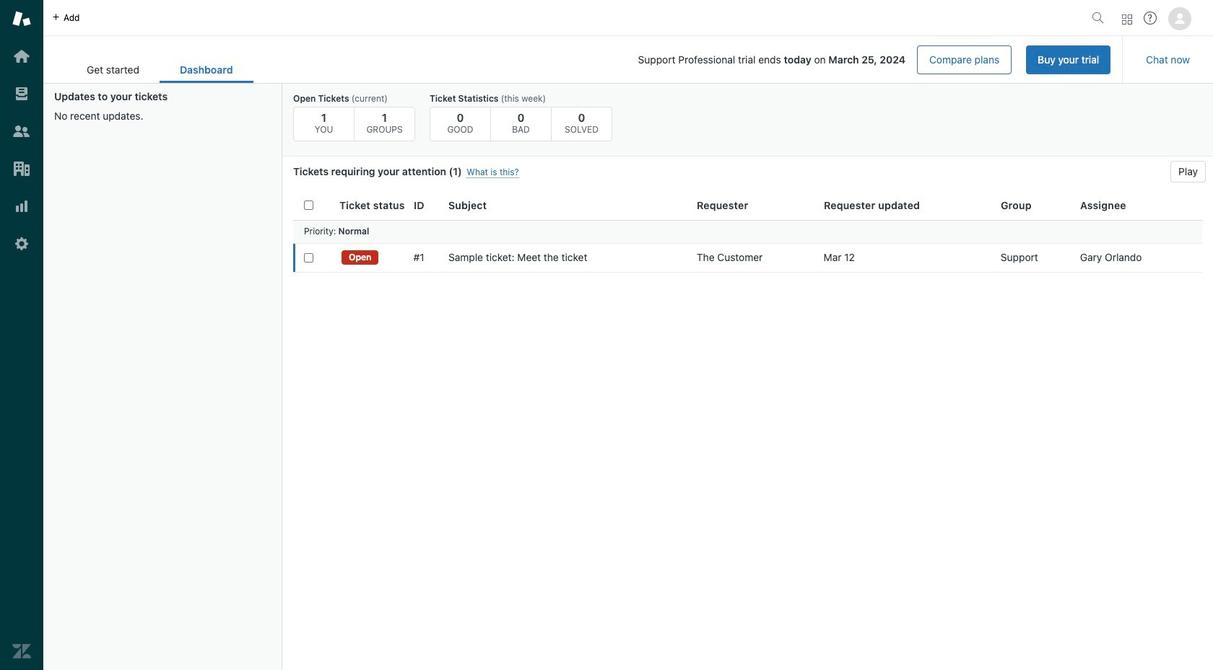 Task type: describe. For each thing, give the bounding box(es) containing it.
get help image
[[1144, 12, 1157, 25]]

zendesk support image
[[12, 9, 31, 28]]

organizations image
[[12, 160, 31, 178]]

zendesk products image
[[1122, 14, 1132, 24]]

zendesk image
[[12, 643, 31, 662]]



Task type: locate. For each thing, give the bounding box(es) containing it.
None checkbox
[[304, 253, 313, 263]]

tab list
[[66, 56, 253, 83]]

March 25, 2024 text field
[[829, 53, 906, 66]]

main element
[[0, 0, 43, 671]]

views image
[[12, 84, 31, 103]]

get started image
[[12, 47, 31, 66]]

admin image
[[12, 235, 31, 253]]

customers image
[[12, 122, 31, 141]]

tab
[[66, 56, 160, 83]]

grid
[[282, 191, 1213, 671]]

reporting image
[[12, 197, 31, 216]]

Select All Tickets checkbox
[[304, 201, 313, 210]]



Task type: vqa. For each thing, say whether or not it's contained in the screenshot.
Email FIELD
no



